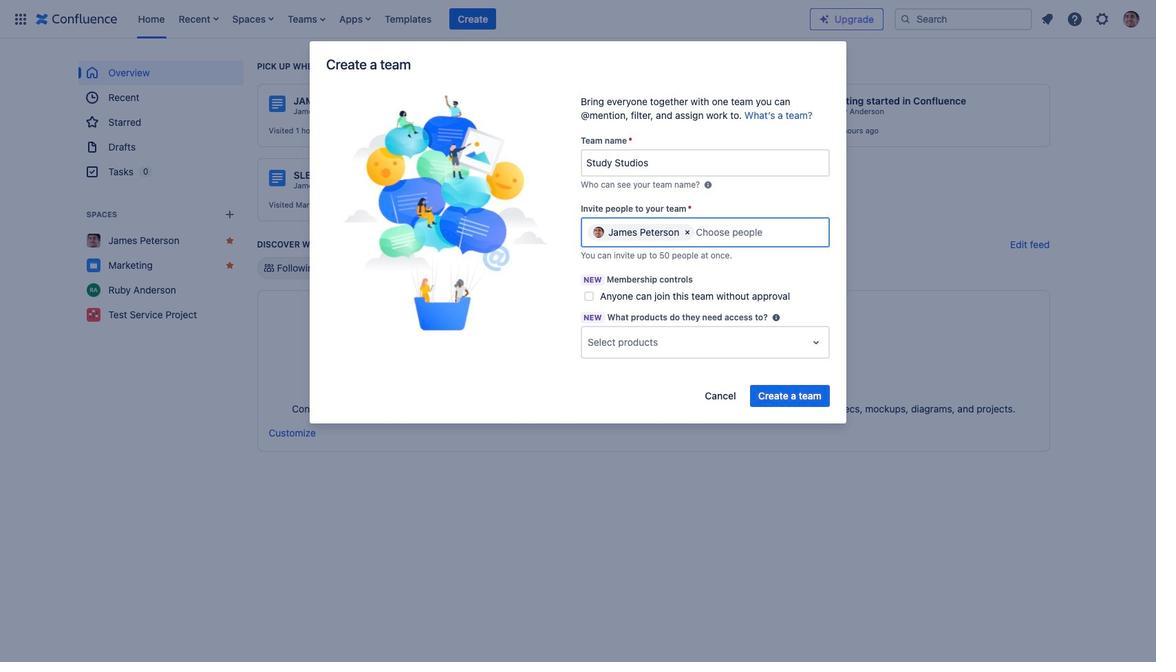 Task type: describe. For each thing, give the bounding box(es) containing it.
e.g. HR Team, Redesign Project, Team Mango field
[[582, 151, 829, 176]]

create a space image
[[221, 207, 238, 223]]

0 horizontal spatial list item
[[174, 0, 223, 38]]

unstar this space image
[[224, 260, 235, 271]]

unstar this space image
[[224, 235, 235, 246]]

create a team element
[[327, 95, 564, 335]]

Search field
[[895, 8, 1033, 30]]

your team name is visible to anyone in your organisation. it may be visible on work shared outside your organisation. image
[[703, 180, 714, 191]]

1 horizontal spatial list item
[[284, 0, 330, 38]]

Choose people text field
[[696, 226, 781, 240]]

clear image
[[682, 227, 693, 238]]

list item inside list
[[450, 8, 497, 30]]



Task type: vqa. For each thing, say whether or not it's contained in the screenshot.
CLEAR 'icon'
yes



Task type: locate. For each thing, give the bounding box(es) containing it.
None search field
[[895, 8, 1033, 30]]

open image
[[808, 335, 825, 351]]

global element
[[8, 0, 810, 38]]

:wave: image
[[805, 96, 821, 113], [805, 96, 821, 113]]

select from this list of atlassian products used by your organization. the addition of any new licenses may affect billing.{br}if you're not an admin, your product requests will be sent to one for approval.{br}access to these products will not be automatically granted for future members added to this team. image
[[771, 312, 782, 324]]

settings icon image
[[1094, 11, 1111, 27]]

list
[[131, 0, 810, 38], [1035, 7, 1148, 31]]

2 horizontal spatial list item
[[450, 8, 497, 30]]

confluence image
[[36, 11, 117, 27], [36, 11, 117, 27]]

1 horizontal spatial list
[[1035, 7, 1148, 31]]

premium image
[[819, 13, 830, 24]]

banner
[[0, 0, 1156, 39]]

list item
[[174, 0, 223, 38], [284, 0, 330, 38], [450, 8, 497, 30]]

group
[[78, 61, 243, 184]]

create a team image
[[342, 95, 549, 331]]

search image
[[900, 13, 911, 24]]

0 horizontal spatial list
[[131, 0, 810, 38]]



